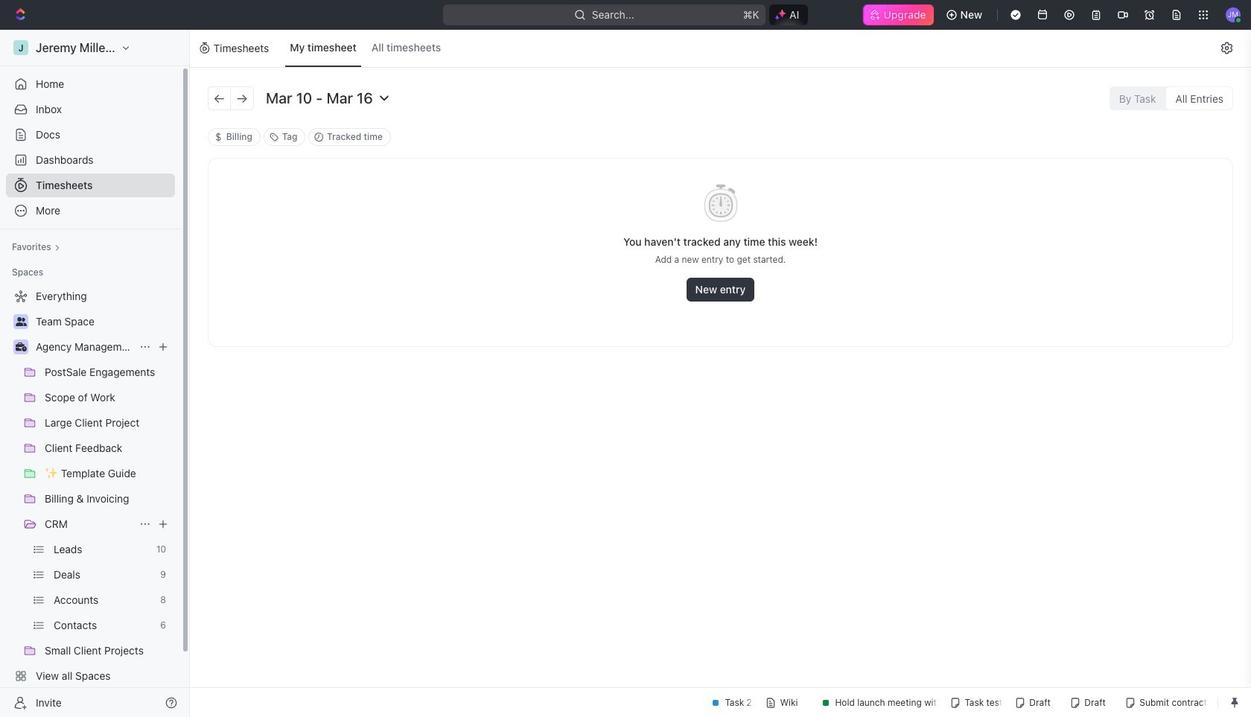 Task type: locate. For each thing, give the bounding box(es) containing it.
sidebar navigation
[[0, 30, 193, 718]]

tree
[[6, 285, 175, 714]]

user group image
[[15, 317, 26, 326]]



Task type: vqa. For each thing, say whether or not it's contained in the screenshot.
Sidebar Navigation
yes



Task type: describe. For each thing, give the bounding box(es) containing it.
tree inside sidebar navigation
[[6, 285, 175, 714]]

jeremy miller's workspace, , element
[[13, 40, 28, 55]]

business time image
[[15, 343, 26, 352]]



